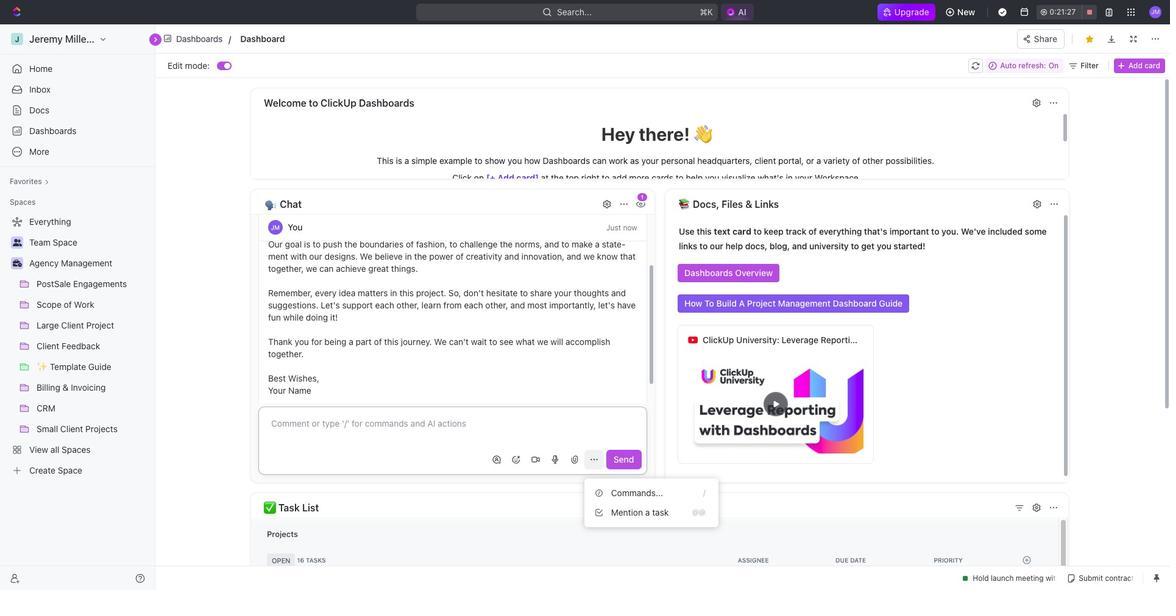 Task type: vqa. For each thing, say whether or not it's contained in the screenshot.
1:07
yes



Task type: describe. For each thing, give the bounding box(es) containing it.
0 horizontal spatial help
[[686, 173, 703, 183]]

of inside thank you for being a part of this journey. we can't wait to see what we will accomplish together.
[[374, 337, 382, 347]]

⌘k
[[700, 7, 714, 17]]

example
[[440, 156, 473, 166]]

university
[[810, 241, 849, 251]]

send button
[[607, 450, 642, 470]]

1 vertical spatial add
[[498, 173, 515, 183]]

guide
[[880, 298, 903, 309]]

links
[[679, 241, 698, 251]]

new button
[[941, 2, 983, 22]]

1 vertical spatial dashboards link
[[5, 121, 150, 141]]

[+
[[486, 173, 496, 183]]

sidebar navigation
[[0, 24, 156, 590]]

🗣 chat button
[[263, 196, 596, 213]]

1 horizontal spatial management
[[778, 298, 831, 309]]

edit
[[168, 60, 183, 70]]

docs,
[[693, 199, 720, 210]]

business time image
[[13, 260, 22, 267]]

0 horizontal spatial on
[[474, 173, 484, 183]]

add card button
[[1115, 58, 1166, 73]]

project
[[747, 298, 776, 309]]

0 horizontal spatial at
[[541, 173, 549, 183]]

add inside "button"
[[1129, 61, 1143, 70]]

personal
[[662, 156, 695, 166]]

push
[[323, 239, 342, 249]]

it!
[[330, 312, 338, 323]]

on inside welcome to our exciting fashion project! this is a unique opportunity for us all to come to gether and create something truly special. we're thrilled to have each one of you on board.
[[587, 215, 597, 225]]

a left simple
[[405, 156, 409, 166]]

2023
[[1042, 30, 1061, 39]]

keep
[[764, 226, 784, 237]]

with inside our goal is to push the boundaries of fashion, to challenge the norms, and to make a state ment with our designs. we believe in the power of creativity and innovation, and we know that together, we can achieve great things.
[[291, 251, 307, 262]]

to inside the welcome to clickup dashboards button
[[309, 98, 318, 109]]

designs.
[[325, 251, 358, 262]]

top
[[566, 173, 579, 183]]

see
[[500, 337, 514, 347]]

achieve
[[336, 263, 366, 274]]

together,
[[268, 263, 304, 274]]

welcome to clickup dashboards
[[264, 98, 415, 109]]

some
[[1025, 226, 1047, 237]]

dashboards inside "sidebar" navigation
[[29, 126, 77, 136]]

visualize
[[722, 173, 756, 183]]

a inside thank you for being a part of this journey. we can't wait to see what we will accomplish together.
[[349, 337, 354, 347]]

0 horizontal spatial this
[[377, 156, 394, 166]]

1:07
[[1073, 30, 1088, 39]]

agency management
[[29, 258, 112, 268]]

our inside to keep track of everything that's important to you. we've included some links to our help docs, blog, and university to get you started!
[[710, 241, 724, 251]]

we inside thank you for being a part of this journey. we can't wait to see what we will accomplish together.
[[434, 337, 447, 347]]

2 horizontal spatial this
[[697, 226, 712, 237]]

0 horizontal spatial each
[[375, 300, 394, 310]]

new
[[958, 7, 976, 17]]

things.
[[391, 263, 418, 274]]

overview
[[736, 268, 773, 278]]

docs,
[[746, 241, 768, 251]]

add
[[612, 173, 627, 183]]

0 horizontal spatial we
[[306, 263, 317, 274]]

👋
[[694, 123, 713, 145]]

us
[[554, 202, 563, 213]]

1 horizontal spatial can
[[593, 156, 607, 166]]

the left norms,
[[500, 239, 513, 249]]

each inside welcome to our exciting fashion project! this is a unique opportunity for us all to come to gether and create something truly special. we're thrilled to have each one of you on board.
[[522, 215, 541, 225]]

let's
[[599, 300, 615, 310]]

the left top
[[551, 173, 564, 183]]

you inside to keep track of everything that's important to you. we've included some links to our help docs, blog, and university to get you started!
[[877, 241, 892, 251]]

we inside thank you for being a part of this journey. we can't wait to see what we will accomplish together.
[[537, 337, 549, 347]]

card]
[[517, 173, 539, 183]]

and inside welcome to our exciting fashion project! this is a unique opportunity for us all to come to gether and create something truly special. we're thrilled to have each one of you on board.
[[296, 215, 311, 225]]

will
[[551, 337, 564, 347]]

this inside remember, every idea matters in this project. so, don't hesitate to share your thoughts and suggestions. let's support each other, learn from each other, and most importantly, let's have fun while doing it!
[[400, 288, 414, 298]]

of inside welcome to our exciting fashion project! this is a unique opportunity for us all to come to gether and create something truly special. we're thrilled to have each one of you on board.
[[561, 215, 569, 225]]

how to build a project management dashboard guide
[[685, 298, 903, 309]]

fashion,
[[416, 239, 447, 249]]

clickup logo image
[[1110, 29, 1165, 40]]

a inside welcome to our exciting fashion project! this is a unique opportunity for us all to come to gether and create something truly special. we're thrilled to have each one of you on board.
[[457, 202, 461, 213]]

your inside remember, every idea matters in this project. so, don't hesitate to share your thoughts and suggestions. let's support each other, learn from each other, and most importantly, let's have fun while doing it!
[[555, 288, 572, 298]]

auto
[[1001, 61, 1017, 70]]

you inside welcome to our exciting fashion project! this is a unique opportunity for us all to come to gether and create something truly special. we're thrilled to have each one of you on board.
[[571, 215, 585, 225]]

inbox
[[29, 84, 51, 95]]

client
[[755, 156, 777, 166]]

matters
[[358, 288, 388, 298]]

0 vertical spatial dashboards link
[[160, 30, 227, 48]]

project.
[[416, 288, 446, 298]]

one
[[544, 215, 558, 225]]

cards
[[652, 173, 674, 183]]

every
[[315, 288, 337, 298]]

mode:
[[185, 60, 210, 70]]

let's
[[321, 300, 340, 310]]

favorites
[[10, 177, 42, 186]]

you down 'headquarters,'
[[706, 173, 720, 183]]

how
[[685, 298, 703, 309]]

share
[[530, 288, 552, 298]]

opportunity
[[492, 202, 538, 213]]

1 horizontal spatial at
[[1063, 30, 1071, 39]]

inbox link
[[5, 80, 150, 99]]

know
[[597, 251, 618, 262]]

and left most
[[511, 300, 525, 310]]

as
[[631, 156, 640, 166]]

you inside thank you for being a part of this journey. we can't wait to see what we will accomplish together.
[[295, 337, 309, 347]]

have inside welcome to our exciting fashion project! this is a unique opportunity for us all to come to gether and create something truly special. we're thrilled to have each one of you on board.
[[501, 215, 520, 225]]

how
[[525, 156, 541, 166]]

best wishes, your name
[[268, 373, 319, 396]]

add card
[[1129, 61, 1161, 70]]

work
[[609, 156, 628, 166]]

agency
[[29, 258, 59, 268]]

we inside our goal is to push the boundaries of fashion, to challenge the norms, and to make a state ment with our designs. we believe in the power of creativity and innovation, and we know that together, we can achieve great things.
[[360, 251, 373, 262]]

can inside our goal is to push the boundaries of fashion, to challenge the norms, and to make a state ment with our designs. we believe in the power of creativity and innovation, and we know that together, we can achieve great things.
[[320, 263, 334, 274]]

you.
[[942, 226, 959, 237]]

show
[[485, 156, 506, 166]]

a right or
[[817, 156, 822, 166]]

included
[[989, 226, 1023, 237]]

and inside to keep track of everything that's important to you. we've included some links to our help docs, blog, and university to get you started!
[[793, 241, 808, 251]]

🗣
[[264, 199, 278, 210]]

get
[[862, 241, 875, 251]]

something
[[341, 215, 382, 225]]

and down norms,
[[505, 251, 519, 262]]

0:21:27
[[1050, 7, 1076, 16]]

send
[[614, 454, 635, 465]]

2 horizontal spatial in
[[786, 173, 793, 183]]

reporting
[[821, 335, 861, 345]]

fun
[[268, 312, 281, 323]]

name
[[288, 385, 311, 396]]

hesitate
[[487, 288, 518, 298]]

pm
[[1090, 30, 1102, 39]]

text
[[714, 226, 731, 237]]



Task type: locate. For each thing, give the bounding box(es) containing it.
1 horizontal spatial with
[[863, 335, 880, 345]]

1 vertical spatial your
[[796, 173, 813, 183]]

0 horizontal spatial we
[[360, 251, 373, 262]]

creativity
[[466, 251, 503, 262]]

with down goal
[[291, 251, 307, 262]]

&
[[746, 199, 753, 210]]

1 horizontal spatial card
[[1145, 61, 1161, 70]]

🗣 chat
[[264, 199, 302, 210]]

welcome for welcome to clickup dashboards
[[264, 98, 307, 109]]

of right track
[[809, 226, 817, 237]]

1 vertical spatial management
[[778, 298, 831, 309]]

goal
[[285, 239, 302, 249]]

task
[[279, 502, 300, 513]]

0 vertical spatial we
[[584, 251, 595, 262]]

management up leverage
[[778, 298, 831, 309]]

of right part
[[374, 337, 382, 347]]

and up innovation,
[[545, 239, 559, 249]]

we down make
[[584, 251, 595, 262]]

a inside our goal is to push the boundaries of fashion, to challenge the norms, and to make a state ment with our designs. we believe in the power of creativity and innovation, and we know that together, we can achieve great things.
[[595, 239, 600, 249]]

we left can't
[[434, 337, 447, 347]]

headquarters,
[[698, 156, 753, 166]]

our down use this text card
[[710, 241, 724, 251]]

0 horizontal spatial add
[[498, 173, 515, 183]]

project!
[[396, 202, 427, 213]]

a up "we're"
[[457, 202, 461, 213]]

📚 docs, files & links button
[[678, 196, 1026, 213]]

0 vertical spatial can
[[593, 156, 607, 166]]

to inside remember, every idea matters in this project. so, don't hesitate to share your thoughts and suggestions. let's support each other, learn from each other, and most importantly, let's have fun while doing it!
[[520, 288, 528, 298]]

that's
[[865, 226, 888, 237]]

welcome inside welcome to our exciting fashion project! this is a unique opportunity for us all to come to gether and create something truly special. we're thrilled to have each one of you on board.
[[268, 202, 305, 213]]

1 vertical spatial with
[[863, 335, 880, 345]]

on left [+
[[474, 173, 484, 183]]

0 vertical spatial this
[[697, 226, 712, 237]]

you up together.
[[295, 337, 309, 347]]

board.
[[600, 215, 625, 225]]

thoughts
[[574, 288, 609, 298]]

challenge
[[460, 239, 498, 249]]

dashboard
[[833, 298, 877, 309]]

thank
[[268, 337, 293, 347]]

0 horizontal spatial is
[[304, 239, 311, 249]]

1 vertical spatial is
[[448, 202, 454, 213]]

2 horizontal spatial each
[[522, 215, 541, 225]]

is right goal
[[304, 239, 311, 249]]

0 horizontal spatial dashboards link
[[5, 121, 150, 141]]

0:21:27 button
[[1037, 5, 1098, 20]]

clickup inside button
[[321, 98, 357, 109]]

your right as
[[642, 156, 659, 166]]

card right text
[[733, 226, 752, 237]]

0 horizontal spatial have
[[501, 215, 520, 225]]

more
[[630, 173, 650, 183]]

on
[[474, 173, 484, 183], [587, 215, 597, 225]]

0 vertical spatial have
[[501, 215, 520, 225]]

2 vertical spatial this
[[384, 337, 399, 347]]

special.
[[404, 215, 434, 225]]

at left 1:07 on the top of the page
[[1063, 30, 1071, 39]]

📚 docs, files & links
[[679, 199, 779, 210]]

of left other
[[853, 156, 861, 166]]

this left journey.
[[384, 337, 399, 347]]

card inside add card "button"
[[1145, 61, 1161, 70]]

truly
[[384, 215, 402, 225]]

1 vertical spatial for
[[311, 337, 322, 347]]

and down make
[[567, 251, 582, 262]]

you
[[508, 156, 522, 166], [706, 173, 720, 183], [571, 215, 585, 225], [877, 241, 892, 251], [295, 337, 309, 347]]

0 horizontal spatial with
[[291, 251, 307, 262]]

in up things.
[[405, 251, 412, 262]]

0 horizontal spatial this
[[384, 337, 399, 347]]

favorites button
[[5, 174, 54, 189]]

dec 13, 2023 at 1:07 pm
[[1012, 30, 1102, 39]]

for left 'us'
[[540, 202, 551, 213]]

dashboards
[[176, 33, 223, 44], [359, 98, 415, 109], [29, 126, 77, 136], [543, 156, 590, 166], [685, 268, 733, 278], [883, 335, 931, 345]]

this down things.
[[400, 288, 414, 298]]

1 horizontal spatial help
[[726, 241, 743, 251]]

1 vertical spatial on
[[587, 215, 597, 225]]

in inside our goal is to push the boundaries of fashion, to challenge the norms, and to make a state ment with our designs. we believe in the power of creativity and innovation, and we know that together, we can achieve great things.
[[405, 251, 412, 262]]

1 vertical spatial welcome
[[268, 202, 305, 213]]

our up create
[[317, 202, 330, 213]]

on
[[1049, 61, 1059, 70]]

is up "we're"
[[448, 202, 454, 213]]

we up great
[[360, 251, 373, 262]]

refresh:
[[1019, 61, 1047, 70]]

1 vertical spatial this
[[429, 202, 446, 213]]

thrilled
[[462, 215, 489, 225]]

dashboards link down 'docs' link
[[5, 121, 150, 141]]

in inside remember, every idea matters in this project. so, don't hesitate to share your thoughts and suggestions. let's support each other, learn from each other, and most importantly, let's have fun while doing it!
[[390, 288, 397, 298]]

1 vertical spatial we
[[306, 263, 317, 274]]

all
[[565, 202, 574, 213]]

0 vertical spatial in
[[786, 173, 793, 183]]

can left work
[[593, 156, 607, 166]]

0 horizontal spatial in
[[390, 288, 397, 298]]

1 vertical spatial can
[[320, 263, 334, 274]]

1 vertical spatial card
[[733, 226, 752, 237]]

the
[[551, 173, 564, 183], [345, 239, 357, 249], [500, 239, 513, 249], [414, 251, 427, 262]]

use
[[679, 226, 695, 237]]

the down fashion,
[[414, 251, 427, 262]]

track
[[786, 226, 807, 237]]

0 horizontal spatial management
[[61, 258, 112, 268]]

to
[[309, 98, 318, 109], [475, 156, 483, 166], [602, 173, 610, 183], [676, 173, 684, 183], [307, 202, 315, 213], [576, 202, 584, 213], [611, 202, 622, 213], [491, 215, 499, 225], [754, 226, 762, 237], [932, 226, 940, 237], [313, 239, 321, 249], [450, 239, 458, 249], [562, 239, 570, 249], [700, 241, 708, 251], [851, 241, 860, 251], [520, 288, 528, 298], [490, 337, 498, 347]]

@@
[[693, 508, 706, 517]]

0 vertical spatial at
[[1063, 30, 1071, 39]]

come
[[586, 202, 608, 213]]

your up importantly,
[[555, 288, 572, 298]]

0 horizontal spatial your
[[555, 288, 572, 298]]

we left 'will'
[[537, 337, 549, 347]]

dec
[[1012, 30, 1027, 39]]

right
[[582, 173, 600, 183]]

0 vertical spatial with
[[291, 251, 307, 262]]

1 horizontal spatial is
[[396, 156, 402, 166]]

1 vertical spatial at
[[541, 173, 549, 183]]

blog,
[[770, 241, 790, 251]]

None text field
[[240, 31, 579, 46]]

13,
[[1029, 30, 1040, 39]]

management inside "sidebar" navigation
[[61, 258, 112, 268]]

1 vertical spatial in
[[405, 251, 412, 262]]

0 vertical spatial is
[[396, 156, 402, 166]]

in down the portal, at the right top of the page
[[786, 173, 793, 183]]

each down don't
[[464, 300, 483, 310]]

journey.
[[401, 337, 432, 347]]

at right card]
[[541, 173, 549, 183]]

just now
[[607, 223, 638, 232]]

now
[[623, 223, 638, 232]]

and up let's
[[612, 288, 626, 298]]

help down personal
[[686, 173, 703, 183]]

add down clickup logo
[[1129, 61, 1143, 70]]

our inside welcome to our exciting fashion project! this is a unique opportunity for us all to come to gether and create something truly special. we're thrilled to have each one of you on board.
[[317, 202, 330, 213]]

on down come
[[587, 215, 597, 225]]

in right matters in the left of the page
[[390, 288, 397, 298]]

your down or
[[796, 173, 813, 183]]

each
[[522, 215, 541, 225], [375, 300, 394, 310], [464, 300, 483, 310]]

this inside welcome to our exciting fashion project! this is a unique opportunity for us all to come to gether and create something truly special. we're thrilled to have each one of you on board.
[[429, 202, 446, 213]]

for inside welcome to our exciting fashion project! this is a unique opportunity for us all to come to gether and create something truly special. we're thrilled to have each one of you on board.
[[540, 202, 551, 213]]

2 vertical spatial your
[[555, 288, 572, 298]]

is inside our goal is to push the boundaries of fashion, to challenge the norms, and to make a state ment with our designs. we believe in the power of creativity and innovation, and we know that together, we can achieve great things.
[[304, 239, 311, 249]]

the up designs.
[[345, 239, 357, 249]]

card down clickup logo
[[1145, 61, 1161, 70]]

2 other, from the left
[[486, 300, 508, 310]]

for left being
[[311, 337, 322, 347]]

1 horizontal spatial your
[[642, 156, 659, 166]]

0 vertical spatial for
[[540, 202, 551, 213]]

1 vertical spatial this
[[400, 288, 414, 298]]

2 vertical spatial is
[[304, 239, 311, 249]]

to inside thank you for being a part of this journey. we can't wait to see what we will accomplish together.
[[490, 337, 498, 347]]

1 horizontal spatial each
[[464, 300, 483, 310]]

to
[[705, 298, 715, 309]]

spaces
[[10, 198, 36, 207]]

mention
[[611, 507, 643, 518]]

chat
[[280, 199, 302, 210]]

this inside thank you for being a part of this journey. we can't wait to see what we will accomplish together.
[[384, 337, 399, 347]]

is left simple
[[396, 156, 402, 166]]

0 vertical spatial add
[[1129, 61, 1143, 70]]

is inside welcome to our exciting fashion project! this is a unique opportunity for us all to come to gether and create something truly special. we're thrilled to have each one of you on board.
[[448, 202, 454, 213]]

of down all
[[561, 215, 569, 225]]

1 vertical spatial help
[[726, 241, 743, 251]]

2 horizontal spatial your
[[796, 173, 813, 183]]

projects
[[267, 529, 298, 539]]

with right reporting
[[863, 335, 880, 345]]

1 vertical spatial we
[[434, 337, 447, 347]]

0 vertical spatial help
[[686, 173, 703, 183]]

have down the opportunity
[[501, 215, 520, 225]]

help inside to keep track of everything that's important to you. we've included some links to our help docs, blog, and university to get you started!
[[726, 241, 743, 251]]

share
[[1035, 33, 1058, 44]]

dashboards overview
[[685, 268, 773, 278]]

1 horizontal spatial have
[[618, 300, 636, 310]]

1 horizontal spatial on
[[587, 215, 597, 225]]

1 horizontal spatial for
[[540, 202, 551, 213]]

0 vertical spatial clickup
[[321, 98, 357, 109]]

a right make
[[595, 239, 600, 249]]

everything
[[820, 226, 862, 237]]

1 horizontal spatial this
[[429, 202, 446, 213]]

1 horizontal spatial in
[[405, 251, 412, 262]]

0 horizontal spatial for
[[311, 337, 322, 347]]

for
[[540, 202, 551, 213], [311, 337, 322, 347]]

1 horizontal spatial clickup
[[703, 335, 735, 345]]

best
[[268, 373, 286, 384]]

this up "we're"
[[429, 202, 446, 213]]

✅
[[264, 502, 276, 513]]

of left fashion,
[[406, 239, 414, 249]]

0 horizontal spatial card
[[733, 226, 752, 237]]

1 horizontal spatial we
[[537, 337, 549, 347]]

our goal is to push the boundaries of fashion, to challenge the norms, and to make a state ment with our designs. we believe in the power of creativity and innovation, and we know that together, we can achieve great things.
[[268, 239, 638, 274]]

management right agency
[[61, 258, 112, 268]]

home link
[[5, 59, 150, 79]]

this right use
[[697, 226, 712, 237]]

and down chat
[[296, 215, 311, 225]]

1 horizontal spatial add
[[1129, 61, 1143, 70]]

share button
[[1018, 29, 1065, 48]]

we're
[[437, 215, 459, 225]]

welcome to clickup dashboards button
[[263, 95, 1026, 112]]

0 vertical spatial card
[[1145, 61, 1161, 70]]

of inside to keep track of everything that's important to you. we've included some links to our help docs, blog, and university to get you started!
[[809, 226, 817, 237]]

a
[[739, 298, 745, 309]]

0 vertical spatial we
[[360, 251, 373, 262]]

0 vertical spatial on
[[474, 173, 484, 183]]

0 horizontal spatial can
[[320, 263, 334, 274]]

0 horizontal spatial clickup
[[321, 98, 357, 109]]

2 horizontal spatial is
[[448, 202, 454, 213]]

1 horizontal spatial dashboards link
[[160, 30, 227, 48]]

other, left learn on the left of page
[[397, 300, 419, 310]]

doing
[[306, 312, 328, 323]]

1 horizontal spatial other,
[[486, 300, 508, 310]]

other
[[863, 156, 884, 166]]

dashboards link up mode:
[[160, 30, 227, 48]]

your
[[642, 156, 659, 166], [796, 173, 813, 183], [555, 288, 572, 298]]

a
[[405, 156, 409, 166], [817, 156, 822, 166], [457, 202, 461, 213], [595, 239, 600, 249], [349, 337, 354, 347], [646, 507, 650, 518]]

remember, every idea matters in this project. so, don't hesitate to share your thoughts and suggestions. let's support each other, learn from each other, and most importantly, let's have fun while doing it!
[[268, 288, 638, 323]]

welcome for welcome to our exciting fashion project! this is a unique opportunity for us all to come to gether and create something truly special. we're thrilled to have each one of you on board.
[[268, 202, 305, 213]]

1 horizontal spatial this
[[400, 288, 414, 298]]

we right together,
[[306, 263, 317, 274]]

add right [+
[[498, 173, 515, 183]]

0 vertical spatial welcome
[[264, 98, 307, 109]]

importantly,
[[550, 300, 596, 310]]

2 horizontal spatial we
[[584, 251, 595, 262]]

auto refresh: on
[[1001, 61, 1059, 70]]

2 vertical spatial in
[[390, 288, 397, 298]]

our left designs.
[[309, 251, 322, 262]]

dashboards inside clickup university: leverage reporting with dashboards link
[[883, 335, 931, 345]]

other, down hesitate
[[486, 300, 508, 310]]

docs
[[29, 105, 49, 115]]

0 vertical spatial this
[[377, 156, 394, 166]]

this is a simple example to show you how dashboards can work as your personal headquarters, client portal, or a variety of other possibilities.
[[377, 156, 937, 166]]

1 vertical spatial clickup
[[703, 335, 735, 345]]

have right let's
[[618, 300, 636, 310]]

just
[[607, 223, 621, 232]]

help down text
[[726, 241, 743, 251]]

use this text card
[[679, 226, 752, 237]]

you
[[288, 222, 303, 232]]

a left part
[[349, 337, 354, 347]]

0 horizontal spatial other,
[[397, 300, 419, 310]]

1 vertical spatial have
[[618, 300, 636, 310]]

have inside remember, every idea matters in this project. so, don't hesitate to share your thoughts and suggestions. let's support each other, learn from each other, and most importantly, let's have fun while doing it!
[[618, 300, 636, 310]]

2 vertical spatial we
[[537, 337, 549, 347]]

our inside our goal is to push the boundaries of fashion, to challenge the norms, and to make a state ment with our designs. we believe in the power of creativity and innovation, and we know that together, we can achieve great things.
[[309, 251, 322, 262]]

can down designs.
[[320, 263, 334, 274]]

of
[[853, 156, 861, 166], [561, 215, 569, 225], [809, 226, 817, 237], [406, 239, 414, 249], [456, 251, 464, 262], [374, 337, 382, 347]]

part
[[356, 337, 372, 347]]

create
[[313, 215, 338, 225]]

gether
[[268, 202, 622, 225]]

you right get
[[877, 241, 892, 251]]

1 other, from the left
[[397, 300, 419, 310]]

docs link
[[5, 101, 150, 120]]

and down track
[[793, 241, 808, 251]]

norms,
[[515, 239, 543, 249]]

each down matters in the left of the page
[[375, 300, 394, 310]]

welcome inside button
[[264, 98, 307, 109]]

a left task
[[646, 507, 650, 518]]

each left one
[[522, 215, 541, 225]]

dashboards inside the welcome to clickup dashboards button
[[359, 98, 415, 109]]

for inside thank you for being a part of this journey. we can't wait to see what we will accomplish together.
[[311, 337, 322, 347]]

of right power
[[456, 251, 464, 262]]

you left how
[[508, 156, 522, 166]]

0 vertical spatial management
[[61, 258, 112, 268]]

you down all
[[571, 215, 585, 225]]

1 horizontal spatial we
[[434, 337, 447, 347]]

can
[[593, 156, 607, 166], [320, 263, 334, 274]]

workspace.
[[815, 173, 862, 183]]

help
[[686, 173, 703, 183], [726, 241, 743, 251]]

0 vertical spatial your
[[642, 156, 659, 166]]

this left simple
[[377, 156, 394, 166]]



